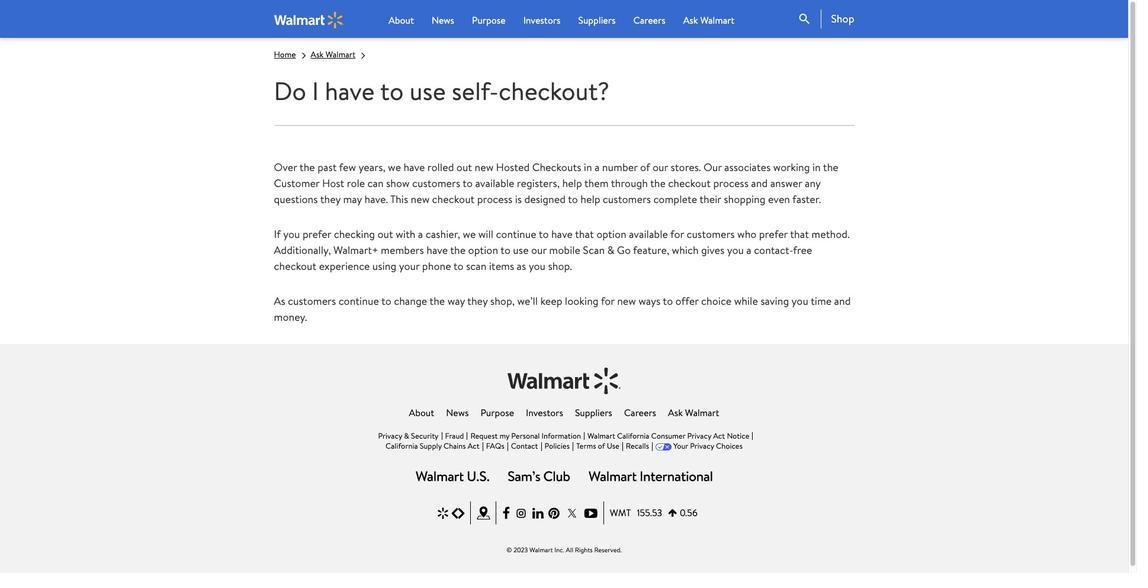 Task type: vqa. For each thing, say whether or not it's contained in the screenshot.
top A
yes



Task type: describe. For each thing, give the bounding box(es) containing it.
years,
[[359, 160, 386, 175]]

scan
[[583, 243, 605, 258]]

additionally,
[[274, 243, 331, 258]]

home link
[[274, 49, 296, 60]]

for inside if you prefer checking out with a cashier, we will continue to have that option available for customers who prefer that method. additionally, walmart+ members have the option to use our mobile scan & go feature, which gives you a contact-free checkout experience using your phone to scan items as you shop.
[[671, 227, 685, 242]]

walmart logo dark image
[[508, 368, 621, 395]]

1 horizontal spatial california
[[617, 431, 650, 442]]

1 vertical spatial new
[[411, 192, 430, 207]]

the up complete
[[651, 176, 666, 191]]

our inside if you prefer checking out with a cashier, we will continue to have that option available for customers who prefer that method. additionally, walmart+ members have the option to use our mobile scan & go feature, which gives you a contact-free checkout experience using your phone to scan items as you shop.
[[532, 243, 547, 258]]

will
[[479, 227, 494, 242]]

1 that from the left
[[575, 227, 594, 242]]

members
[[381, 243, 424, 258]]

continue inside if you prefer checking out with a cashier, we will continue to have that option available for customers who prefer that method. additionally, walmart+ members have the option to use our mobile scan & go feature, which gives you a contact-free checkout experience using your phone to scan items as you shop.
[[496, 227, 537, 242]]

past
[[318, 160, 337, 175]]

ask for fraud
[[669, 407, 683, 420]]

have inside over the past few years, we have rolled out new hosted checkouts in a number of our stores. our associates working in the customer host role can show customers to available registers, help them through the checkout process and answer any questions they may have. this new checkout process is designed to help customers complete their shopping even faster.
[[404, 160, 425, 175]]

choices
[[716, 441, 743, 452]]

way
[[448, 294, 465, 309]]

i
[[312, 73, 319, 108]]

consumer
[[652, 431, 686, 442]]

you down the who
[[728, 243, 744, 258]]

if
[[274, 227, 281, 242]]

privacy & security link
[[378, 431, 439, 442]]

keep
[[541, 294, 563, 309]]

investors link
[[526, 407, 564, 420]]

pinterest image
[[549, 506, 560, 522]]

gives
[[702, 243, 725, 258]]

all
[[566, 546, 574, 555]]

privacy left security
[[378, 431, 402, 442]]

using
[[373, 259, 397, 274]]

investors button
[[524, 13, 561, 27]]

as
[[274, 294, 286, 309]]

1 in from the left
[[584, 160, 592, 175]]

careers link for shop
[[634, 13, 666, 27]]

a inside over the past few years, we have rolled out new hosted checkouts in a number of our stores. our associates working in the customer host role can show customers to available registers, help them through the checkout process and answer any questions they may have. this new checkout process is designed to help customers complete their shopping even faster.
[[595, 160, 600, 175]]

investors for investors link
[[526, 407, 564, 420]]

& inside if you prefer checking out with a cashier, we will continue to have that option available for customers who prefer that method. additionally, walmart+ members have the option to use our mobile scan & go feature, which gives you a contact-free checkout experience using your phone to scan items as you shop.
[[608, 243, 615, 258]]

fraud link
[[445, 431, 464, 442]]

method.
[[812, 227, 850, 242]]

personal
[[512, 431, 540, 442]]

number
[[603, 160, 638, 175]]

offer
[[676, 294, 699, 309]]

terms
[[577, 441, 596, 452]]

suppliers link
[[575, 407, 613, 420]]

few
[[339, 160, 356, 175]]

have right i
[[325, 73, 375, 108]]

rolled
[[428, 160, 454, 175]]

have up phone
[[427, 243, 448, 258]]

mobile
[[550, 243, 581, 258]]

over
[[274, 160, 297, 175]]

inc.
[[555, 546, 565, 555]]

purpose link
[[481, 407, 514, 420]]

even
[[769, 192, 791, 207]]

about button
[[389, 13, 414, 27]]

you right as
[[529, 259, 546, 274]]

over the past few years, we have rolled out new hosted checkouts in a number of our stores. our associates working in the customer host role can show customers to available registers, help them through the checkout process and answer any questions they may have. this new checkout process is designed to help customers complete their shopping even faster.
[[274, 160, 839, 207]]

0 horizontal spatial a
[[418, 227, 423, 242]]

feature,
[[634, 243, 670, 258]]

suppliers for suppliers dropdown button
[[579, 14, 616, 27]]

them
[[585, 176, 609, 191]]

your privacy choices link
[[674, 441, 743, 452]]

linkedin image
[[533, 506, 544, 522]]

host
[[322, 176, 345, 191]]

1 vertical spatial help
[[581, 192, 601, 207]]

phone
[[422, 259, 451, 274]]

new inside as customers continue to change the way they shop, we'll keep looking for new ways to offer choice while saving you time and money.
[[618, 294, 636, 309]]

1 vertical spatial &
[[404, 431, 409, 442]]

1 horizontal spatial new
[[475, 160, 494, 175]]

recalls link
[[626, 441, 649, 452]]

© 2023 walmart inc. all rights reserved.
[[507, 546, 622, 555]]

1 horizontal spatial act
[[714, 431, 726, 442]]

stores.
[[671, 160, 701, 175]]

california supply chains act link
[[386, 441, 480, 452]]

about link
[[409, 407, 435, 420]]

wmt
[[610, 507, 631, 520]]

shop link
[[822, 9, 855, 28]]

1 vertical spatial process
[[477, 192, 513, 207]]

request my personal information link
[[471, 431, 581, 442]]

customers inside if you prefer checking out with a cashier, we will continue to have that option available for customers who prefer that method. additionally, walmart+ members have the option to use our mobile scan & go feature, which gives you a contact-free checkout experience using your phone to scan items as you shop.
[[687, 227, 735, 242]]

reserved.
[[595, 546, 622, 555]]

continue inside as customers continue to change the way they shop, we'll keep looking for new ways to offer choice while saving you time and money.
[[339, 294, 379, 309]]

155.53
[[637, 507, 663, 520]]

available inside over the past few years, we have rolled out new hosted checkouts in a number of our stores. our associates working in the customer host role can show customers to available registers, help them through the checkout process and answer any questions they may have. this new checkout process is designed to help customers complete their shopping even faster.
[[476, 176, 515, 191]]

2 logs image from the left
[[508, 472, 570, 482]]

you inside as customers continue to change the way they shop, we'll keep looking for new ways to offer choice while saving you time and money.
[[792, 294, 809, 309]]

2 that from the left
[[791, 227, 810, 242]]

ways
[[639, 294, 661, 309]]

instagram image
[[515, 506, 528, 522]]

with
[[396, 227, 416, 242]]

1 horizontal spatial option
[[597, 227, 627, 242]]

request
[[471, 431, 498, 442]]

experience
[[319, 259, 370, 274]]

security
[[411, 431, 439, 442]]

our inside over the past few years, we have rolled out new hosted checkouts in a number of our stores. our associates working in the customer host role can show customers to available registers, help them through the checkout process and answer any questions they may have. this new checkout process is designed to help customers complete their shopping even faster.
[[653, 160, 669, 175]]

saving
[[761, 294, 789, 309]]

we inside if you prefer checking out with a cashier, we will continue to have that option available for customers who prefer that method. additionally, walmart+ members have the option to use our mobile scan & go feature, which gives you a contact-free checkout experience using your phone to scan items as you shop.
[[463, 227, 476, 242]]

wmt 155.53
[[610, 507, 663, 520]]

2 prefer from the left
[[760, 227, 788, 242]]

ask for shop
[[684, 14, 698, 27]]

they inside as customers continue to change the way they shop, we'll keep looking for new ways to offer choice while saving you time and money.
[[468, 294, 488, 309]]

we'll
[[518, 294, 538, 309]]

careers link for fraud
[[625, 407, 657, 420]]

customers down rolled
[[412, 176, 461, 191]]

customer
[[274, 176, 320, 191]]

ask walmart link for shop
[[684, 13, 735, 27]]

items
[[489, 259, 515, 274]]

walmart for shop's "ask walmart" link
[[701, 14, 735, 27]]

shop.
[[548, 259, 572, 274]]

1 horizontal spatial checkout
[[432, 192, 475, 207]]

0 horizontal spatial act
[[468, 441, 480, 452]]

news for news "popup button"
[[432, 14, 455, 27]]

cashier,
[[426, 227, 461, 242]]

checkout inside if you prefer checking out with a cashier, we will continue to have that option available for customers who prefer that method. additionally, walmart+ members have the option to use our mobile scan & go feature, which gives you a contact-free checkout experience using your phone to scan items as you shop.
[[274, 259, 317, 274]]

fraud
[[445, 431, 464, 442]]

out inside if you prefer checking out with a cashier, we will continue to have that option available for customers who prefer that method. additionally, walmart+ members have the option to use our mobile scan & go feature, which gives you a contact-free checkout experience using your phone to scan items as you shop.
[[378, 227, 393, 242]]

request my personal information
[[471, 431, 581, 442]]

our
[[704, 160, 722, 175]]

terms of use link
[[577, 441, 620, 452]]

registers,
[[517, 176, 560, 191]]

they inside over the past few years, we have rolled out new hosted checkouts in a number of our stores. our associates working in the customer host role can show customers to available registers, help them through the checkout process and answer any questions they may have. this new checkout process is designed to help customers complete their shopping even faster.
[[320, 192, 341, 207]]

privacy right your
[[690, 441, 715, 452]]

walmart california consumer privacy act notice link
[[588, 431, 750, 442]]

policies
[[545, 441, 570, 452]]

0 vertical spatial use
[[410, 73, 446, 108]]

0 horizontal spatial ask
[[311, 49, 324, 60]]

customers inside as customers continue to change the way they shop, we'll keep looking for new ways to offer choice while saving you time and money.
[[288, 294, 336, 309]]

walmart+
[[334, 243, 379, 258]]

change
[[394, 294, 427, 309]]

choice
[[702, 294, 732, 309]]

show
[[386, 176, 410, 191]]

1 vertical spatial ask walmart link
[[311, 49, 356, 60]]

free
[[794, 243, 813, 258]]

faster.
[[793, 192, 822, 207]]

arrow up image
[[669, 509, 677, 518]]

ask walmart link for fraud
[[669, 407, 720, 420]]

contact link
[[511, 441, 538, 452]]

scan
[[466, 259, 487, 274]]

your privacy choices
[[674, 441, 743, 452]]



Task type: locate. For each thing, give the bounding box(es) containing it.
use up as
[[513, 243, 529, 258]]

a down the who
[[747, 243, 752, 258]]

continue down experience
[[339, 294, 379, 309]]

that up "free"
[[791, 227, 810, 242]]

0 horizontal spatial prefer
[[303, 227, 331, 242]]

1 horizontal spatial in
[[813, 160, 821, 175]]

2 vertical spatial ask walmart link
[[669, 407, 720, 420]]

0 horizontal spatial california
[[386, 441, 418, 452]]

investors right purpose 'dropdown button'
[[524, 14, 561, 27]]

the right working
[[824, 160, 839, 175]]

investors up information
[[526, 407, 564, 420]]

contact
[[511, 441, 538, 452]]

as
[[517, 259, 526, 274]]

search
[[798, 12, 812, 26]]

1 vertical spatial careers link
[[625, 407, 657, 420]]

walmart
[[701, 14, 735, 27], [326, 49, 356, 60], [686, 407, 720, 420], [588, 431, 616, 442], [530, 546, 553, 555]]

suppliers up the terms of use "link"
[[575, 407, 613, 420]]

1 vertical spatial available
[[629, 227, 668, 242]]

careers link
[[634, 13, 666, 27], [625, 407, 657, 420]]

suppliers button
[[579, 13, 616, 27]]

1 vertical spatial ask walmart
[[311, 49, 356, 60]]

0 vertical spatial new
[[475, 160, 494, 175]]

for inside as customers continue to change the way they shop, we'll keep looking for new ways to offer choice while saving you time and money.
[[601, 294, 615, 309]]

the left way
[[430, 294, 445, 309]]

do
[[274, 73, 306, 108]]

available inside if you prefer checking out with a cashier, we will continue to have that option available for customers who prefer that method. additionally, walmart+ members have the option to use our mobile scan & go feature, which gives you a contact-free checkout experience using your phone to scan items as you shop.
[[629, 227, 668, 242]]

purpose right news "popup button"
[[472, 14, 506, 27]]

ask walmart link
[[684, 13, 735, 27], [311, 49, 356, 60], [669, 407, 720, 420]]

purpose for purpose 'dropdown button'
[[472, 14, 506, 27]]

role
[[347, 176, 365, 191]]

self-
[[452, 73, 499, 108]]

our left stores.
[[653, 160, 669, 175]]

3 logs image from the left
[[589, 472, 713, 482]]

the inside if you prefer checking out with a cashier, we will continue to have that option available for customers who prefer that method. additionally, walmart+ members have the option to use our mobile scan & go feature, which gives you a contact-free checkout experience using your phone to scan items as you shop.
[[451, 243, 466, 258]]

2 vertical spatial new
[[618, 294, 636, 309]]

help down the checkouts at the top
[[563, 176, 582, 191]]

0 vertical spatial out
[[457, 160, 472, 175]]

do i have to use self-checkout?
[[274, 73, 610, 108]]

careers for fraud
[[625, 407, 657, 420]]

1 logs image from the left
[[416, 472, 489, 482]]

0 horizontal spatial we
[[388, 160, 401, 175]]

home
[[274, 49, 296, 60]]

of up through
[[641, 160, 650, 175]]

ask walmart for shop
[[684, 14, 735, 27]]

a
[[595, 160, 600, 175], [418, 227, 423, 242], [747, 243, 752, 258]]

privacy right consumer
[[688, 431, 712, 442]]

our
[[653, 160, 669, 175], [532, 243, 547, 258]]

walmart inside the walmart california consumer privacy act notice california supply chains act
[[588, 431, 616, 442]]

and inside over the past few years, we have rolled out new hosted checkouts in a number of our stores. our associates working in the customer host role can show customers to available registers, help them through the checkout process and answer any questions they may have. this new checkout process is designed to help customers complete their shopping even faster.
[[752, 176, 768, 191]]

logs image down the chains on the bottom left
[[416, 472, 489, 482]]

process
[[714, 176, 749, 191], [477, 192, 513, 207]]

0 vertical spatial investors
[[524, 14, 561, 27]]

california left consumer
[[617, 431, 650, 442]]

walmart california consumer privacy act notice california supply chains act
[[386, 431, 750, 452]]

about left news "popup button"
[[389, 14, 414, 27]]

they down host at the top left
[[320, 192, 341, 207]]

time
[[811, 294, 832, 309]]

ask walmart for fraud
[[669, 407, 720, 420]]

1 vertical spatial we
[[463, 227, 476, 242]]

0 vertical spatial help
[[563, 176, 582, 191]]

a up the "them"
[[595, 160, 600, 175]]

a right with
[[418, 227, 423, 242]]

and down associates
[[752, 176, 768, 191]]

0 horizontal spatial continue
[[339, 294, 379, 309]]

2 horizontal spatial ask
[[684, 14, 698, 27]]

1 vertical spatial investors
[[526, 407, 564, 420]]

use inside if you prefer checking out with a cashier, we will continue to have that option available for customers who prefer that method. additionally, walmart+ members have the option to use our mobile scan & go feature, which gives you a contact-free checkout experience using your phone to scan items as you shop.
[[513, 243, 529, 258]]

1 horizontal spatial a
[[595, 160, 600, 175]]

we inside over the past few years, we have rolled out new hosted checkouts in a number of our stores. our associates working in the customer host role can show customers to available registers, help them through the checkout process and answer any questions they may have. this new checkout process is designed to help customers complete their shopping even faster.
[[388, 160, 401, 175]]

customers up gives
[[687, 227, 735, 242]]

1 vertical spatial about
[[409, 407, 435, 420]]

act left notice
[[714, 431, 726, 442]]

0 horizontal spatial logs image
[[416, 472, 489, 482]]

new right this
[[411, 192, 430, 207]]

purpose button
[[472, 13, 506, 27]]

1 horizontal spatial use
[[513, 243, 529, 258]]

2 vertical spatial a
[[747, 243, 752, 258]]

0 vertical spatial ask
[[684, 14, 698, 27]]

0 vertical spatial process
[[714, 176, 749, 191]]

spark image
[[437, 506, 450, 522]]

as customers continue to change the way they shop, we'll keep looking for new ways to offer choice while saving you time and money.
[[274, 294, 851, 325]]

which
[[672, 243, 699, 258]]

purpose for purpose link
[[481, 407, 514, 420]]

0 vertical spatial our
[[653, 160, 669, 175]]

1 vertical spatial checkout
[[432, 192, 475, 207]]

sams club image
[[452, 506, 465, 522]]

2 in from the left
[[813, 160, 821, 175]]

the up customer
[[300, 160, 315, 175]]

1 horizontal spatial for
[[671, 227, 685, 242]]

0 vertical spatial careers
[[634, 14, 666, 27]]

1 horizontal spatial out
[[457, 160, 472, 175]]

0 horizontal spatial option
[[468, 243, 498, 258]]

careers link up recalls link
[[625, 407, 657, 420]]

out inside over the past few years, we have rolled out new hosted checkouts in a number of our stores. our associates working in the customer host role can show customers to available registers, help them through the checkout process and answer any questions they may have. this new checkout process is designed to help customers complete their shopping even faster.
[[457, 160, 472, 175]]

customers
[[412, 176, 461, 191], [603, 192, 651, 207], [687, 227, 735, 242], [288, 294, 336, 309]]

their
[[700, 192, 722, 207]]

out left with
[[378, 227, 393, 242]]

facebook image
[[503, 506, 510, 522]]

1 vertical spatial continue
[[339, 294, 379, 309]]

to
[[380, 73, 404, 108], [463, 176, 473, 191], [568, 192, 578, 207], [539, 227, 549, 242], [501, 243, 511, 258], [454, 259, 464, 274], [382, 294, 392, 309], [663, 294, 673, 309]]

&
[[608, 243, 615, 258], [404, 431, 409, 442]]

about up security
[[409, 407, 435, 420]]

about
[[389, 14, 414, 27], [409, 407, 435, 420]]

1 vertical spatial ask
[[311, 49, 324, 60]]

checkout
[[669, 176, 711, 191], [432, 192, 475, 207], [274, 259, 317, 274]]

act
[[714, 431, 726, 442], [468, 441, 480, 452]]

0 horizontal spatial they
[[320, 192, 341, 207]]

1 vertical spatial careers
[[625, 407, 657, 420]]

2023
[[514, 546, 528, 555]]

2 horizontal spatial new
[[618, 294, 636, 309]]

suppliers for suppliers link
[[575, 407, 613, 420]]

walmart for fraud "ask walmart" link
[[686, 407, 720, 420]]

we left will
[[463, 227, 476, 242]]

1 horizontal spatial available
[[629, 227, 668, 242]]

1 horizontal spatial continue
[[496, 227, 537, 242]]

0 vertical spatial purpose
[[472, 14, 506, 27]]

img 2 image
[[565, 506, 580, 522]]

new left hosted
[[475, 160, 494, 175]]

home image
[[274, 12, 344, 28]]

available up feature,
[[629, 227, 668, 242]]

1 horizontal spatial we
[[463, 227, 476, 242]]

shop
[[832, 11, 855, 26]]

careers link right suppliers dropdown button
[[634, 13, 666, 27]]

walmart for "ask walmart" link to the middle
[[326, 49, 356, 60]]

have up mobile
[[552, 227, 573, 242]]

designed
[[525, 192, 566, 207]]

1 vertical spatial use
[[513, 243, 529, 258]]

use left self-
[[410, 73, 446, 108]]

0 vertical spatial checkout
[[669, 176, 711, 191]]

available down hosted
[[476, 176, 515, 191]]

faqs
[[486, 441, 505, 452]]

1 horizontal spatial process
[[714, 176, 749, 191]]

careers up recalls link
[[625, 407, 657, 420]]

help
[[563, 176, 582, 191], [581, 192, 601, 207]]

logs image
[[416, 472, 489, 482], [508, 472, 570, 482], [589, 472, 713, 482]]

for right looking
[[601, 294, 615, 309]]

out
[[457, 160, 472, 175], [378, 227, 393, 242]]

news right about dropdown button
[[432, 14, 455, 27]]

& left go
[[608, 243, 615, 258]]

news link
[[446, 407, 469, 420]]

rights
[[575, 546, 593, 555]]

if you prefer checking out with a cashier, we will continue to have that option available for customers who prefer that method. additionally, walmart+ members have the option to use our mobile scan & go feature, which gives you a contact-free checkout experience using your phone to scan items as you shop.
[[274, 227, 850, 274]]

while
[[735, 294, 758, 309]]

working
[[774, 160, 810, 175]]

go
[[617, 243, 631, 258]]

0 vertical spatial for
[[671, 227, 685, 242]]

process up shopping
[[714, 176, 749, 191]]

faqs link
[[486, 441, 505, 452]]

the
[[300, 160, 315, 175], [824, 160, 839, 175], [651, 176, 666, 191], [451, 243, 466, 258], [430, 294, 445, 309]]

1 vertical spatial for
[[601, 294, 615, 309]]

have up show
[[404, 160, 425, 175]]

0 horizontal spatial of
[[598, 441, 605, 452]]

they right way
[[468, 294, 488, 309]]

help down the "them"
[[581, 192, 601, 207]]

0 horizontal spatial process
[[477, 192, 513, 207]]

privacy
[[378, 431, 402, 442], [688, 431, 712, 442], [690, 441, 715, 452]]

have.
[[365, 192, 388, 207]]

new left ways
[[618, 294, 636, 309]]

logs image down contact
[[508, 472, 570, 482]]

about for about dropdown button
[[389, 14, 414, 27]]

privacy & security
[[378, 431, 439, 442]]

1 horizontal spatial logs image
[[508, 472, 570, 482]]

2 vertical spatial checkout
[[274, 259, 317, 274]]

1 vertical spatial out
[[378, 227, 393, 242]]

0 vertical spatial continue
[[496, 227, 537, 242]]

we up show
[[388, 160, 401, 175]]

0 horizontal spatial for
[[601, 294, 615, 309]]

news for news link
[[446, 407, 469, 420]]

checkout down rolled
[[432, 192, 475, 207]]

act right the chains on the bottom left
[[468, 441, 480, 452]]

1 vertical spatial our
[[532, 243, 547, 258]]

0 vertical spatial news
[[432, 14, 455, 27]]

hosted
[[496, 160, 530, 175]]

checkout down stores.
[[669, 176, 711, 191]]

2 horizontal spatial checkout
[[669, 176, 711, 191]]

0 horizontal spatial new
[[411, 192, 430, 207]]

prefer up contact-
[[760, 227, 788, 242]]

in up the "them"
[[584, 160, 592, 175]]

0 horizontal spatial &
[[404, 431, 409, 442]]

you right if
[[283, 227, 300, 242]]

of inside over the past few years, we have rolled out new hosted checkouts in a number of our stores. our associates working in the customer host role can show customers to available registers, help them through the checkout process and answer any questions they may have. this new checkout process is designed to help customers complete their shopping even faster.
[[641, 160, 650, 175]]

terms of use
[[577, 441, 620, 452]]

0 vertical spatial about
[[389, 14, 414, 27]]

0 vertical spatial a
[[595, 160, 600, 175]]

0 horizontal spatial available
[[476, 176, 515, 191]]

the inside as customers continue to change the way they shop, we'll keep looking for new ways to offer choice while saving you time and money.
[[430, 294, 445, 309]]

can
[[368, 176, 384, 191]]

prefer
[[303, 227, 331, 242], [760, 227, 788, 242]]

1 vertical spatial they
[[468, 294, 488, 309]]

prefer up additionally, in the top of the page
[[303, 227, 331, 242]]

0 vertical spatial ask walmart link
[[684, 13, 735, 27]]

purpose up "my" at the left of the page
[[481, 407, 514, 420]]

0 horizontal spatial out
[[378, 227, 393, 242]]

1 horizontal spatial &
[[608, 243, 615, 258]]

2 vertical spatial ask
[[669, 407, 683, 420]]

1 horizontal spatial of
[[641, 160, 650, 175]]

news up fraud
[[446, 407, 469, 420]]

of left use
[[598, 441, 605, 452]]

for up which
[[671, 227, 685, 242]]

0 vertical spatial they
[[320, 192, 341, 207]]

1 vertical spatial purpose
[[481, 407, 514, 420]]

0 horizontal spatial checkout
[[274, 259, 317, 274]]

0 vertical spatial available
[[476, 176, 515, 191]]

checkout down additionally, in the top of the page
[[274, 259, 317, 274]]

option down will
[[468, 243, 498, 258]]

1 horizontal spatial our
[[653, 160, 669, 175]]

2 vertical spatial ask walmart
[[669, 407, 720, 420]]

0 vertical spatial and
[[752, 176, 768, 191]]

investors
[[524, 14, 561, 27], [526, 407, 564, 420]]

option up go
[[597, 227, 627, 242]]

customers up "money."
[[288, 294, 336, 309]]

and right time
[[835, 294, 851, 309]]

2 horizontal spatial logs image
[[589, 472, 713, 482]]

1 vertical spatial option
[[468, 243, 498, 258]]

about for the about link on the bottom of the page
[[409, 407, 435, 420]]

through
[[611, 176, 648, 191]]

1 horizontal spatial and
[[835, 294, 851, 309]]

news button
[[432, 13, 455, 27]]

continue right will
[[496, 227, 537, 242]]

looking
[[565, 294, 599, 309]]

suppliers right investors popup button
[[579, 14, 616, 27]]

0 horizontal spatial and
[[752, 176, 768, 191]]

information
[[542, 431, 581, 442]]

the down cashier,
[[451, 243, 466, 258]]

shop,
[[491, 294, 515, 309]]

0 vertical spatial suppliers
[[579, 14, 616, 27]]

investors for investors popup button
[[524, 14, 561, 27]]

customers down through
[[603, 192, 651, 207]]

0 vertical spatial option
[[597, 227, 627, 242]]

that up scan
[[575, 227, 594, 242]]

california left supply
[[386, 441, 418, 452]]

in up any
[[813, 160, 821, 175]]

checking
[[334, 227, 375, 242]]

0 horizontal spatial use
[[410, 73, 446, 108]]

careers right suppliers dropdown button
[[634, 14, 666, 27]]

privacy inside the walmart california consumer privacy act notice california supply chains act
[[688, 431, 712, 442]]

our left mobile
[[532, 243, 547, 258]]

1 horizontal spatial they
[[468, 294, 488, 309]]

process left is
[[477, 192, 513, 207]]

notice
[[727, 431, 750, 442]]

have
[[325, 73, 375, 108], [404, 160, 425, 175], [552, 227, 573, 242], [427, 243, 448, 258]]

0 vertical spatial &
[[608, 243, 615, 258]]

policies link
[[545, 441, 570, 452]]

you left time
[[792, 294, 809, 309]]

0 vertical spatial ask walmart
[[684, 14, 735, 27]]

youtube play image
[[585, 506, 598, 522]]

0 vertical spatial of
[[641, 160, 650, 175]]

0 horizontal spatial our
[[532, 243, 547, 258]]

associates
[[725, 160, 771, 175]]

1 vertical spatial and
[[835, 294, 851, 309]]

use
[[607, 441, 620, 452]]

0 horizontal spatial that
[[575, 227, 594, 242]]

out right rolled
[[457, 160, 472, 175]]

1 horizontal spatial prefer
[[760, 227, 788, 242]]

logs image down recalls
[[589, 472, 713, 482]]

ask walmart
[[684, 14, 735, 27], [311, 49, 356, 60], [669, 407, 720, 420]]

and inside as customers continue to change the way they shop, we'll keep looking for new ways to offer choice while saving you time and money.
[[835, 294, 851, 309]]

careers for shop
[[634, 14, 666, 27]]

1 horizontal spatial that
[[791, 227, 810, 242]]

& left security
[[404, 431, 409, 442]]

your
[[674, 441, 689, 452]]

1 prefer from the left
[[303, 227, 331, 242]]

1 vertical spatial of
[[598, 441, 605, 452]]

location image
[[477, 506, 490, 522]]

contact-
[[754, 243, 794, 258]]

1 vertical spatial suppliers
[[575, 407, 613, 420]]



